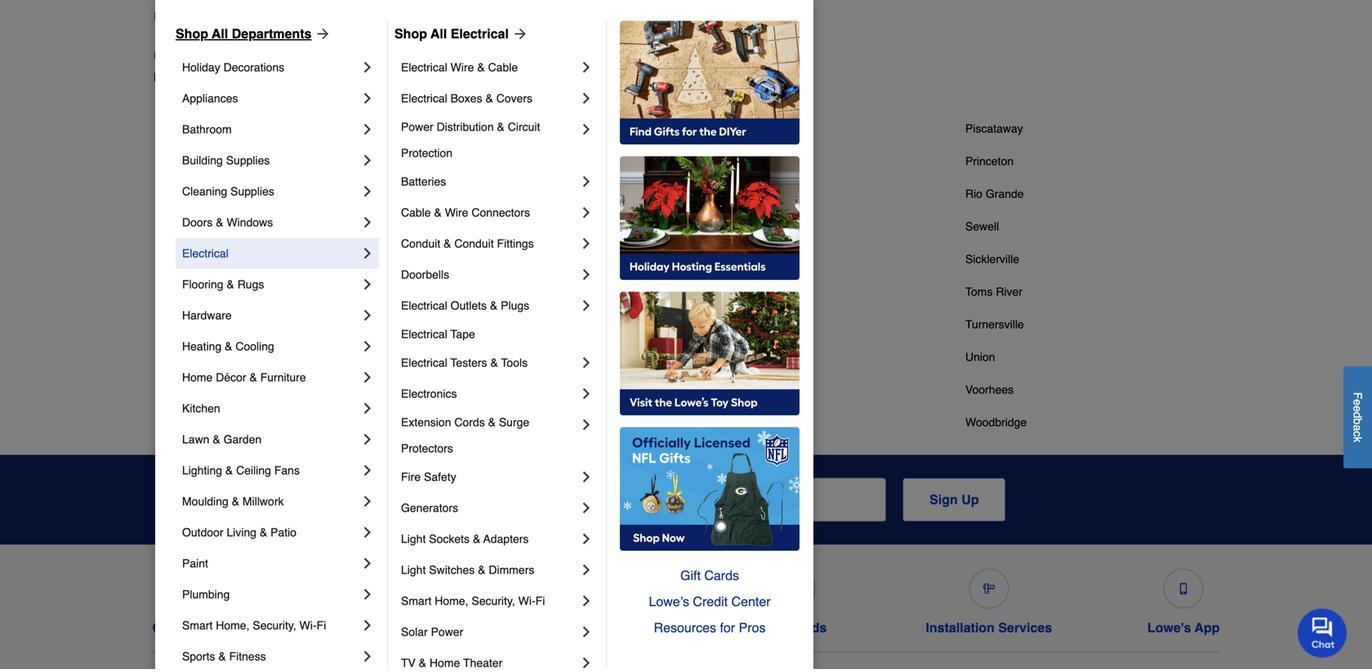 Task type: vqa. For each thing, say whether or not it's contained in the screenshot.
Smart Home, Security, Wi-Fi link related to chevron right image related to Smart Home, Security, Wi-Fi
yes



Task type: describe. For each thing, give the bounding box(es) containing it.
chevron right image for batteries
[[578, 174, 595, 190]]

maple
[[699, 155, 730, 168]]

& left plugs
[[490, 299, 498, 312]]

rio grande link
[[966, 186, 1024, 202]]

chevron right image for light sockets & adapters
[[578, 531, 595, 548]]

deptford link
[[167, 251, 211, 268]]

extension cords & surge protectors
[[401, 416, 533, 455]]

0 vertical spatial wi-
[[518, 595, 536, 608]]

phillipsburg
[[699, 416, 758, 429]]

power distribution & circuit protection link
[[401, 114, 578, 166]]

piscataway link
[[966, 120, 1023, 137]]

power inside power distribution & circuit protection
[[401, 120, 434, 133]]

status
[[400, 621, 439, 636]]

0 vertical spatial cable
[[488, 61, 518, 74]]

morris
[[699, 253, 731, 266]]

lowe's credit center link
[[535, 562, 665, 636]]

tools
[[501, 357, 528, 370]]

1 vertical spatial gift
[[764, 621, 786, 636]]

river
[[996, 286, 1023, 299]]

1 vertical spatial power
[[431, 626, 463, 639]]

chevron right image for extension cords & surge protectors link
[[578, 417, 595, 433]]

chevron right image for solar power
[[578, 624, 595, 641]]

bayonne link
[[167, 120, 212, 137]]

chevron right image for electrical outlets & plugs link
[[578, 298, 595, 314]]

chevron right image for bathroom 'link' at the left top
[[359, 121, 376, 138]]

flemington link
[[433, 120, 490, 137]]

1 horizontal spatial fi
[[536, 595, 545, 608]]

new inside button
[[352, 9, 378, 24]]

shop for shop all electrical
[[395, 26, 427, 41]]

electrical testers & tools
[[401, 357, 528, 370]]

chevron right image for doors & windows link
[[359, 214, 376, 231]]

patio
[[271, 526, 297, 540]]

dimmers
[[489, 564, 535, 577]]

toms river link
[[966, 284, 1023, 300]]

gift cards link up lowe's credit center
[[620, 563, 800, 589]]

all for departments
[[212, 26, 228, 41]]

light for light sockets & adapters
[[401, 533, 426, 546]]

1 horizontal spatial city
[[470, 318, 490, 331]]

chevron right image for power distribution & circuit protection
[[578, 121, 595, 138]]

dimensions image
[[983, 584, 995, 595]]

sports
[[182, 651, 215, 664]]

hackettstown link
[[433, 153, 502, 170]]

lowe's credit center
[[535, 621, 665, 636]]

east rutherford
[[167, 318, 247, 331]]

new inside city directory lowe's stores in new jersey
[[240, 71, 263, 84]]

0 horizontal spatial cable
[[401, 206, 431, 219]]

morris plains link
[[699, 251, 765, 268]]

& inside extension cords & surge protectors
[[488, 416, 496, 429]]

& down 'cable & wire connectors'
[[444, 237, 451, 250]]

batteries
[[401, 175, 446, 188]]

cooling
[[236, 340, 274, 353]]

chevron right image for generators
[[578, 500, 595, 517]]

chevron right image for fire safety
[[578, 469, 595, 486]]

conduit & conduit fittings
[[401, 237, 534, 250]]

moulding & millwork link
[[182, 486, 359, 517]]

0 vertical spatial gift cards
[[681, 569, 739, 584]]

0 vertical spatial gift
[[681, 569, 701, 584]]

1 vertical spatial wi-
[[300, 620, 317, 633]]

plumbing
[[182, 589, 230, 602]]

supplies for building supplies
[[226, 154, 270, 167]]

credit for lowe's
[[693, 595, 728, 610]]

paramus
[[699, 351, 745, 364]]

lumberton link
[[433, 382, 488, 398]]

turnersville link
[[966, 317, 1024, 333]]

chevron right image for flooring & rugs link
[[359, 276, 376, 293]]

rio
[[966, 187, 983, 201]]

kitchen link
[[182, 393, 359, 424]]

center for lowe's credit center
[[732, 595, 771, 610]]

batteries link
[[401, 166, 578, 197]]

home
[[182, 371, 213, 384]]

in
[[228, 71, 237, 84]]

find
[[154, 9, 181, 24]]

sicklerville link
[[966, 251, 1020, 268]]

toms
[[966, 286, 993, 299]]

light switches & dimmers
[[401, 564, 535, 577]]

windows
[[227, 216, 273, 229]]

& left millwork
[[232, 495, 239, 508]]

supplies for cleaning supplies
[[231, 185, 274, 198]]

chevron right image for kitchen "link" on the bottom
[[359, 401, 376, 417]]

chevron right image for appliances
[[359, 90, 376, 107]]

deals,
[[366, 481, 424, 503]]

outdoor living & patio
[[182, 526, 297, 540]]

1 vertical spatial wire
[[445, 206, 468, 219]]

décor
[[216, 371, 246, 384]]

home, for smart home, security, wi-fi 'link' to the left
[[216, 620, 250, 633]]

1 horizontal spatial smart home, security, wi-fi
[[401, 595, 545, 608]]

light switches & dimmers link
[[401, 555, 578, 586]]

& left ceiling
[[225, 464, 233, 477]]

& left 'patio'
[[260, 526, 267, 540]]

light for light switches & dimmers
[[401, 564, 426, 577]]

doors & windows
[[182, 216, 273, 229]]

solar
[[401, 626, 428, 639]]

butler link
[[167, 186, 197, 202]]

chevron right image for home décor & furniture link
[[359, 370, 376, 386]]

jersey inside city directory lowe's stores in new jersey
[[266, 71, 300, 84]]

plugs
[[501, 299, 530, 312]]

sign up button
[[903, 478, 1006, 522]]

millville
[[699, 187, 736, 201]]

0 horizontal spatial smart home, security, wi-fi link
[[182, 611, 359, 642]]

credit for lowe's
[[582, 621, 620, 636]]

toms river
[[966, 286, 1023, 299]]

lowe's inside city directory lowe's stores in new jersey
[[154, 71, 189, 84]]

heating & cooling
[[182, 340, 274, 353]]

electrical for electrical wire & cable
[[401, 61, 448, 74]]

& left the dimmers
[[478, 564, 486, 577]]

lowe's credit center
[[649, 595, 771, 610]]

living
[[227, 526, 257, 540]]

lowe's app
[[1148, 621, 1220, 636]]

officially licensed n f l gifts. shop now. image
[[620, 428, 800, 552]]

1 vertical spatial cards
[[790, 621, 827, 636]]

covers
[[496, 92, 533, 105]]

chevron right image for heating & cooling link
[[359, 339, 376, 355]]

2 conduit from the left
[[455, 237, 494, 250]]

1 conduit from the left
[[401, 237, 441, 250]]

connectors
[[472, 206, 530, 219]]

new jersey
[[352, 9, 420, 24]]

& right sports
[[218, 651, 226, 664]]

chevron right image for the electrical boxes & covers link
[[578, 90, 595, 107]]

electrical for electrical testers & tools
[[401, 357, 448, 370]]

f e e d b a c k
[[1352, 393, 1365, 443]]

lawn & garden
[[182, 433, 262, 446]]

chevron right image for sports & fitness
[[359, 649, 376, 665]]

chevron right image for lighting & ceiling fans
[[359, 463, 376, 479]]

arrow right image
[[509, 26, 528, 42]]

cords
[[455, 416, 485, 429]]

electrical boxes & covers link
[[401, 83, 578, 114]]

app
[[1195, 621, 1220, 636]]

plains
[[734, 253, 765, 266]]

up
[[962, 493, 979, 508]]

1 horizontal spatial gift cards
[[764, 621, 827, 636]]

fans
[[274, 464, 300, 477]]

shop for shop all departments
[[176, 26, 208, 41]]

maple shade
[[699, 155, 767, 168]]

lowe's credit center link
[[620, 589, 800, 615]]

electrical tape
[[401, 328, 475, 341]]

doors & windows link
[[182, 207, 359, 238]]

appliances link
[[182, 83, 359, 114]]

sewell
[[966, 220, 999, 233]]

switches
[[429, 564, 475, 577]]

lowe's for lowe's credit center
[[535, 621, 579, 636]]

woodbridge link
[[966, 415, 1027, 431]]

brick
[[167, 155, 192, 168]]

chevron right image for paint
[[359, 556, 376, 572]]

visit the lowe's toy shop. image
[[620, 292, 800, 416]]

order status
[[360, 621, 439, 636]]

hardware link
[[182, 300, 359, 331]]

doors
[[182, 216, 213, 229]]

holiday decorations link
[[182, 52, 359, 83]]

got
[[539, 507, 557, 520]]

k
[[1352, 437, 1365, 443]]

millville link
[[699, 186, 736, 202]]



Task type: locate. For each thing, give the bounding box(es) containing it.
chevron right image for light switches & dimmers link
[[578, 562, 595, 579]]

maple shade link
[[699, 153, 767, 170]]

electrical testers & tools link
[[401, 348, 578, 379]]

0 vertical spatial fi
[[536, 595, 545, 608]]

a up the k
[[1352, 425, 1365, 432]]

& right the doors
[[216, 216, 224, 229]]

0 horizontal spatial all
[[212, 26, 228, 41]]

2 east from the top
[[167, 318, 190, 331]]

0 horizontal spatial gift
[[681, 569, 701, 584]]

chevron right image for cleaning supplies link in the top of the page
[[359, 183, 376, 200]]

& right us
[[225, 621, 234, 636]]

delran
[[167, 220, 200, 233]]

chevron right image for building supplies
[[359, 152, 376, 169]]

0 horizontal spatial lowe's
[[154, 71, 189, 84]]

paint link
[[182, 549, 359, 580]]

center inside lowe's credit center "link"
[[732, 595, 771, 610]]

east for east brunswick
[[167, 286, 190, 299]]

1 vertical spatial east
[[167, 318, 190, 331]]

lawn & garden link
[[182, 424, 359, 455]]

chat invite button image
[[1298, 609, 1348, 659]]

1 e from the top
[[1352, 400, 1365, 406]]

chevron right image for plumbing link
[[359, 587, 376, 603]]

morganville
[[699, 220, 758, 233]]

gift right for
[[764, 621, 786, 636]]

home, up sports & fitness
[[216, 620, 250, 633]]

0 vertical spatial jersey
[[382, 9, 420, 24]]

2 horizontal spatial lowe's
[[1148, 621, 1192, 636]]

1 vertical spatial smart home, security, wi-fi
[[182, 620, 326, 633]]

gift cards
[[681, 569, 739, 584], [764, 621, 827, 636]]

holiday hosting essentials. image
[[620, 156, 800, 281]]

wi- down the dimmers
[[518, 595, 536, 608]]

chevron right image for doorbells
[[578, 267, 595, 283]]

0 vertical spatial smart
[[401, 595, 432, 608]]

& left "circuit"
[[497, 120, 505, 133]]

arrow right image
[[312, 26, 331, 42]]

cable down batteries
[[401, 206, 431, 219]]

wi-
[[518, 595, 536, 608], [300, 620, 317, 633]]

piscataway
[[966, 122, 1023, 135]]

gift up lowe's credit center
[[681, 569, 701, 584]]

smart home, security, wi-fi link up "fitness"
[[182, 611, 359, 642]]

moulding & millwork
[[182, 495, 284, 508]]

0 vertical spatial power
[[401, 120, 434, 133]]

1 vertical spatial home,
[[216, 620, 250, 633]]

jersey down electrical outlets & plugs at the left top
[[433, 318, 467, 331]]

rio grande
[[966, 187, 1024, 201]]

smart up status
[[401, 595, 432, 608]]

gift cards up lowe's credit center
[[681, 569, 739, 584]]

1 horizontal spatial cable
[[488, 61, 518, 74]]

cards up lowe's credit center
[[704, 569, 739, 584]]

resources
[[654, 621, 716, 636]]

princeton link
[[966, 153, 1014, 170]]

all down store
[[212, 26, 228, 41]]

chevron right image for "cable & wire connectors" link
[[578, 205, 595, 221]]

2 shop from the left
[[395, 26, 427, 41]]

0 horizontal spatial gift cards
[[681, 569, 739, 584]]

jersey inside button
[[382, 9, 420, 24]]

1 vertical spatial jersey
[[266, 71, 300, 84]]

& right the décor
[[250, 371, 257, 384]]

sewell link
[[966, 219, 999, 235]]

smart home, security, wi-fi link down 'light switches & dimmers'
[[401, 586, 578, 617]]

electrical left boxes
[[401, 92, 448, 105]]

security, for right smart home, security, wi-fi 'link'
[[472, 595, 515, 608]]

east
[[167, 286, 190, 299], [167, 318, 190, 331]]

1 horizontal spatial shop
[[395, 26, 427, 41]]

contact
[[152, 621, 201, 636]]

chevron right image for holiday decorations link
[[359, 59, 376, 75]]

0 vertical spatial wire
[[451, 61, 474, 74]]

electrical up flooring
[[182, 247, 229, 260]]

1 horizontal spatial cards
[[790, 621, 827, 636]]

all
[[212, 26, 228, 41], [431, 26, 447, 41]]

chevron right image for "moulding & millwork" link
[[359, 494, 376, 510]]

cable up covers
[[488, 61, 518, 74]]

conduit down 'cable & wire connectors'
[[455, 237, 494, 250]]

0 horizontal spatial credit
[[582, 621, 620, 636]]

home décor & furniture link
[[182, 362, 359, 393]]

jersey city link
[[433, 317, 490, 333]]

conduit up doorbells
[[401, 237, 441, 250]]

sicklerville
[[966, 253, 1020, 266]]

2 all from the left
[[431, 26, 447, 41]]

city directory lowe's stores in new jersey
[[154, 44, 300, 84]]

lumberton
[[433, 384, 488, 397]]

newton
[[699, 286, 738, 299]]

1 horizontal spatial wi-
[[518, 595, 536, 608]]

shop all departments
[[176, 26, 312, 41]]

gift
[[681, 569, 701, 584], [764, 621, 786, 636]]

credit inside "link"
[[693, 595, 728, 610]]

home, for right smart home, security, wi-fi 'link'
[[435, 595, 468, 608]]

customer care image
[[203, 584, 214, 595]]

smart for right smart home, security, wi-fi 'link'
[[401, 595, 432, 608]]

0 vertical spatial credit
[[693, 595, 728, 610]]

1 shop from the left
[[176, 26, 208, 41]]

& left tools
[[491, 357, 498, 370]]

smart home, security, wi-fi up "fitness"
[[182, 620, 326, 633]]

garden
[[224, 433, 262, 446]]

electrical for electrical boxes & covers
[[401, 92, 448, 105]]

fi left order
[[317, 620, 326, 633]]

cable & wire connectors
[[401, 206, 530, 219]]

& down rutherford
[[225, 340, 232, 353]]

electrical inside 'link'
[[451, 26, 509, 41]]

share.
[[606, 507, 640, 520]]

east inside the east brunswick link
[[167, 286, 190, 299]]

f e e d b a c k button
[[1344, 367, 1372, 469]]

& right lawn
[[213, 433, 220, 446]]

0 horizontal spatial jersey
[[266, 71, 300, 84]]

security, for smart home, security, wi-fi 'link' to the left
[[253, 620, 296, 633]]

1 all from the left
[[212, 26, 228, 41]]

home, down the switches
[[435, 595, 468, 608]]

e up the d
[[1352, 400, 1365, 406]]

0 horizontal spatial city
[[154, 44, 191, 67]]

1 horizontal spatial all
[[431, 26, 447, 41]]

0 horizontal spatial new
[[240, 71, 263, 84]]

1 vertical spatial light
[[401, 564, 426, 577]]

sports & fitness link
[[182, 642, 359, 670]]

1 horizontal spatial jersey
[[382, 9, 420, 24]]

shop all departments link
[[176, 24, 331, 44]]

lowe's app link
[[1148, 562, 1220, 636]]

solar power link
[[401, 617, 578, 648]]

& inside power distribution & circuit protection
[[497, 120, 505, 133]]

all inside shop all electrical 'link'
[[431, 26, 447, 41]]

protectors
[[401, 442, 453, 455]]

1 horizontal spatial new
[[352, 9, 378, 24]]

1 vertical spatial smart
[[182, 620, 213, 633]]

center for lowe's credit center
[[624, 621, 665, 636]]

1 vertical spatial supplies
[[231, 185, 274, 198]]

shop all electrical
[[395, 26, 509, 41]]

0 vertical spatial cards
[[704, 569, 739, 584]]

c
[[1352, 432, 1365, 437]]

lowe's for lowe's app
[[1148, 621, 1192, 636]]

brunswick
[[193, 286, 245, 299]]

1 horizontal spatial a
[[1352, 425, 1365, 432]]

0 vertical spatial a
[[185, 9, 192, 24]]

union link
[[966, 349, 996, 366]]

2 light from the top
[[401, 564, 426, 577]]

paterson
[[699, 384, 745, 397]]

0 vertical spatial new
[[352, 9, 378, 24]]

smart for smart home, security, wi-fi 'link' to the left
[[182, 620, 213, 633]]

e
[[1352, 400, 1365, 406], [1352, 406, 1365, 412]]

f
[[1352, 393, 1365, 400]]

all up electrical wire & cable
[[431, 26, 447, 41]]

light down generators
[[401, 533, 426, 546]]

supplies up the 'windows'
[[231, 185, 274, 198]]

e up the b on the bottom
[[1352, 406, 1365, 412]]

butler
[[167, 187, 197, 201]]

outlets
[[451, 299, 487, 312]]

holiday
[[182, 61, 220, 74]]

supplies inside 'link'
[[226, 154, 270, 167]]

electrical up electrical wire & cable link
[[451, 26, 509, 41]]

power right solar
[[431, 626, 463, 639]]

electrical for electrical outlets & plugs
[[401, 299, 448, 312]]

2 e from the top
[[1352, 406, 1365, 412]]

wire up boxes
[[451, 61, 474, 74]]

& down batteries
[[434, 206, 442, 219]]

0 horizontal spatial conduit
[[401, 237, 441, 250]]

power up protection
[[401, 120, 434, 133]]

smart home, security, wi-fi down 'light switches & dimmers'
[[401, 595, 545, 608]]

deals, inspiration and trends we've got ideas to share.
[[366, 481, 640, 520]]

shop inside 'link'
[[395, 26, 427, 41]]

0 horizontal spatial cards
[[704, 569, 739, 584]]

building supplies link
[[182, 145, 359, 176]]

0 vertical spatial city
[[154, 44, 191, 67]]

1 horizontal spatial credit
[[693, 595, 728, 610]]

jersey down departments at left
[[266, 71, 300, 84]]

chevron right image for outdoor living & patio
[[359, 525, 376, 541]]

1 horizontal spatial conduit
[[455, 237, 494, 250]]

manahawkin link
[[433, 415, 497, 431]]

electrical up the "electronics"
[[401, 357, 448, 370]]

city inside city directory lowe's stores in new jersey
[[154, 44, 191, 67]]

lowe's
[[649, 595, 689, 610]]

1 horizontal spatial home,
[[435, 595, 468, 608]]

faq
[[238, 621, 265, 636]]

0 horizontal spatial home,
[[216, 620, 250, 633]]

1 horizontal spatial smart
[[401, 595, 432, 608]]

east for east rutherford
[[167, 318, 190, 331]]

0 vertical spatial light
[[401, 533, 426, 546]]

all for electrical
[[431, 26, 447, 41]]

conduit
[[401, 237, 441, 250], [455, 237, 494, 250]]

a inside button
[[1352, 425, 1365, 432]]

sign
[[930, 493, 958, 508]]

cards right pros
[[790, 621, 827, 636]]

1 horizontal spatial smart home, security, wi-fi link
[[401, 586, 578, 617]]

chevron right image
[[359, 59, 376, 75], [578, 59, 595, 75], [578, 90, 595, 107], [359, 121, 376, 138], [359, 183, 376, 200], [578, 205, 595, 221], [359, 214, 376, 231], [359, 276, 376, 293], [578, 298, 595, 314], [359, 339, 376, 355], [578, 355, 595, 371], [359, 370, 376, 386], [359, 401, 376, 417], [578, 417, 595, 433], [359, 494, 376, 510], [578, 562, 595, 579], [359, 587, 376, 603], [578, 593, 595, 610], [359, 618, 376, 634]]

fire
[[401, 471, 421, 484]]

store
[[196, 9, 229, 24]]

1 horizontal spatial security,
[[472, 595, 515, 608]]

0 horizontal spatial security,
[[253, 620, 296, 633]]

smart up sports
[[182, 620, 213, 633]]

directory
[[196, 44, 282, 67]]

order status link
[[360, 562, 439, 636]]

sports & fitness
[[182, 651, 266, 664]]

jersey city
[[433, 318, 490, 331]]

chevron right image for lawn & garden
[[359, 432, 376, 448]]

east inside 'east rutherford' link
[[167, 318, 190, 331]]

& left rugs
[[227, 278, 234, 291]]

chevron right image for electrical
[[359, 245, 376, 262]]

1 vertical spatial gift cards
[[764, 621, 827, 636]]

shop down the find a store
[[176, 26, 208, 41]]

deptford
[[167, 253, 211, 266]]

north
[[699, 318, 727, 331]]

manchester
[[699, 122, 759, 135]]

1 vertical spatial center
[[624, 621, 665, 636]]

find gifts for the diyer. image
[[620, 21, 800, 145]]

1 horizontal spatial lowe's
[[535, 621, 579, 636]]

& right cords
[[488, 416, 496, 429]]

1 vertical spatial credit
[[582, 621, 620, 636]]

& right 'sockets'
[[473, 533, 481, 546]]

2 horizontal spatial jersey
[[433, 318, 467, 331]]

east up heating
[[167, 318, 190, 331]]

0 vertical spatial home,
[[435, 595, 468, 608]]

1 vertical spatial a
[[1352, 425, 1365, 432]]

0 horizontal spatial center
[[624, 621, 665, 636]]

plumbing link
[[182, 580, 359, 611]]

0 horizontal spatial fi
[[317, 620, 326, 633]]

electrical for electrical tape
[[401, 328, 448, 341]]

1 vertical spatial city
[[470, 318, 490, 331]]

1 light from the top
[[401, 533, 426, 546]]

brick link
[[167, 153, 192, 170]]

1 east from the top
[[167, 286, 190, 299]]

wire up conduit & conduit fittings
[[445, 206, 468, 219]]

0 horizontal spatial shop
[[176, 26, 208, 41]]

union
[[966, 351, 996, 364]]

0 vertical spatial security,
[[472, 595, 515, 608]]

center up pros
[[732, 595, 771, 610]]

1 horizontal spatial gift
[[764, 621, 786, 636]]

chevron right image for electronics
[[578, 386, 595, 402]]

wi- up sports & fitness link
[[300, 620, 317, 633]]

credit
[[693, 595, 728, 610], [582, 621, 620, 636]]

chevron right image for hardware
[[359, 308, 376, 324]]

gift cards right for
[[764, 621, 827, 636]]

chevron right image for conduit & conduit fittings
[[578, 236, 595, 252]]

east brunswick link
[[167, 284, 245, 300]]

safety
[[424, 471, 456, 484]]

all inside shop all departments link
[[212, 26, 228, 41]]

& right boxes
[[486, 92, 493, 105]]

building
[[182, 154, 223, 167]]

east down deptford
[[167, 286, 190, 299]]

a right find
[[185, 9, 192, 24]]

eatontown
[[167, 351, 221, 364]]

installation services link
[[926, 562, 1052, 636]]

chevron right image for electrical wire & cable link
[[578, 59, 595, 75]]

electrical down shop all electrical
[[401, 61, 448, 74]]

gift cards link right for
[[760, 562, 831, 636]]

electrical tape link
[[401, 321, 595, 348]]

outdoor living & patio link
[[182, 517, 359, 549]]

moulding
[[182, 495, 229, 508]]

a
[[185, 9, 192, 24], [1352, 425, 1365, 432]]

light sockets & adapters
[[401, 533, 529, 546]]

0 vertical spatial center
[[732, 595, 771, 610]]

security, up solar power link
[[472, 595, 515, 608]]

1 horizontal spatial center
[[732, 595, 771, 610]]

& up the electrical boxes & covers link
[[477, 61, 485, 74]]

shop down new jersey at the left top of the page
[[395, 26, 427, 41]]

0 vertical spatial supplies
[[226, 154, 270, 167]]

flooring
[[182, 278, 224, 291]]

0 vertical spatial smart home, security, wi-fi
[[401, 595, 545, 608]]

supplies
[[226, 154, 270, 167], [231, 185, 274, 198]]

electrical left "tape"
[[401, 328, 448, 341]]

1 vertical spatial cable
[[401, 206, 431, 219]]

departments
[[232, 26, 312, 41]]

0 vertical spatial east
[[167, 286, 190, 299]]

0 horizontal spatial smart home, security, wi-fi
[[182, 620, 326, 633]]

jersey up shop all electrical
[[382, 9, 420, 24]]

voorhees link
[[966, 382, 1014, 398]]

1 vertical spatial fi
[[317, 620, 326, 633]]

center down lowe's
[[624, 621, 665, 636]]

0 horizontal spatial wi-
[[300, 620, 317, 633]]

electrical down doorbells
[[401, 299, 448, 312]]

light left the switches
[[401, 564, 426, 577]]

chevron right image
[[359, 90, 376, 107], [578, 121, 595, 138], [359, 152, 376, 169], [578, 174, 595, 190], [578, 236, 595, 252], [359, 245, 376, 262], [578, 267, 595, 283], [359, 308, 376, 324], [578, 386, 595, 402], [359, 432, 376, 448], [359, 463, 376, 479], [578, 469, 595, 486], [578, 500, 595, 517], [359, 525, 376, 541], [578, 531, 595, 548], [359, 556, 376, 572], [578, 624, 595, 641], [359, 649, 376, 665], [578, 656, 595, 670]]

security, up sports & fitness link
[[253, 620, 296, 633]]

sign up form
[[659, 478, 1006, 522]]

1 vertical spatial new
[[240, 71, 263, 84]]

doorbells link
[[401, 259, 578, 290]]

2 vertical spatial jersey
[[433, 318, 467, 331]]

center inside lowe's credit center link
[[624, 621, 665, 636]]

1 vertical spatial security,
[[253, 620, 296, 633]]

mobile image
[[1178, 584, 1190, 595]]

lighting
[[182, 464, 222, 477]]

tape
[[451, 328, 475, 341]]

chevron right image for electrical testers & tools link
[[578, 355, 595, 371]]

testers
[[451, 357, 487, 370]]

0 horizontal spatial a
[[185, 9, 192, 24]]

0 horizontal spatial smart
[[182, 620, 213, 633]]

lawn
[[182, 433, 210, 446]]

smart home, security, wi-fi link
[[401, 586, 578, 617], [182, 611, 359, 642]]

supplies up cleaning supplies
[[226, 154, 270, 167]]

fi up solar power link
[[536, 595, 545, 608]]



